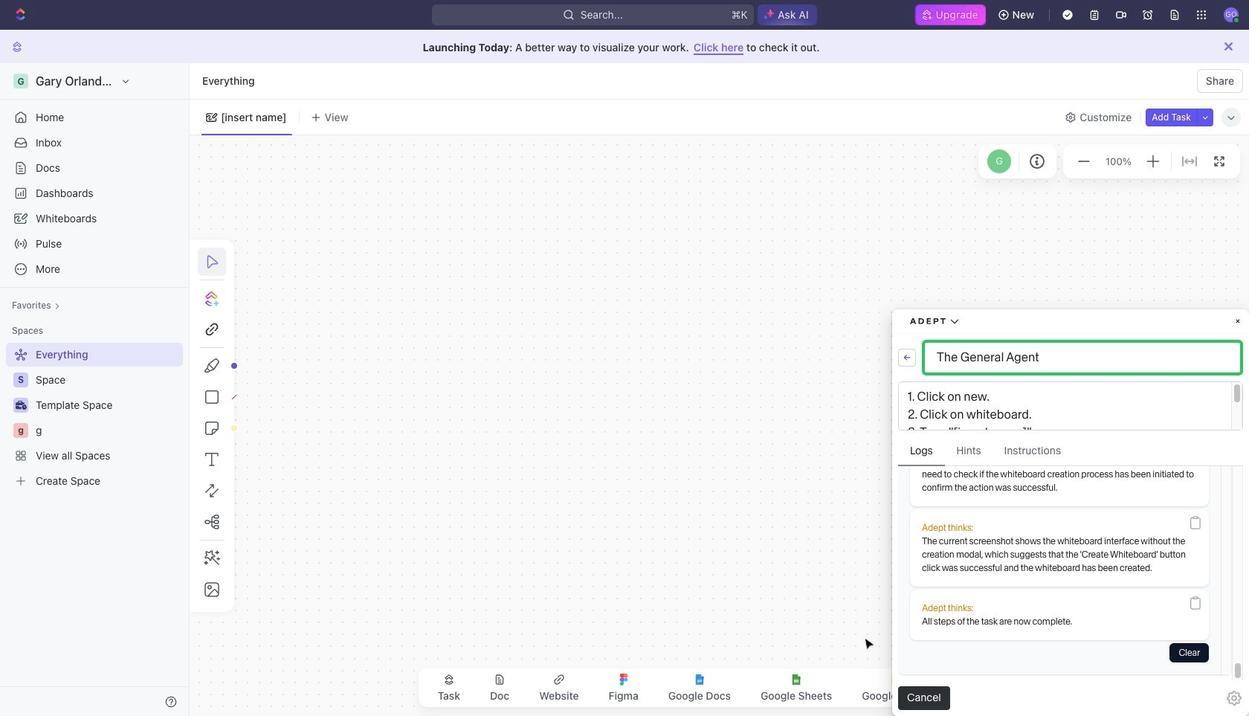 Task type: locate. For each thing, give the bounding box(es) containing it.
tree
[[6, 343, 183, 493]]

gary orlando's workspace, , element
[[13, 74, 28, 88]]

business time image
[[15, 401, 26, 410]]

g, , element
[[13, 423, 28, 438]]



Task type: describe. For each thing, give the bounding box(es) containing it.
tree inside sidebar navigation
[[6, 343, 183, 493]]

space, , element
[[13, 373, 28, 387]]

sidebar navigation
[[0, 63, 193, 716]]



Task type: vqa. For each thing, say whether or not it's contained in the screenshot.
TREE at the left of page in the SIDEBAR navigation
yes



